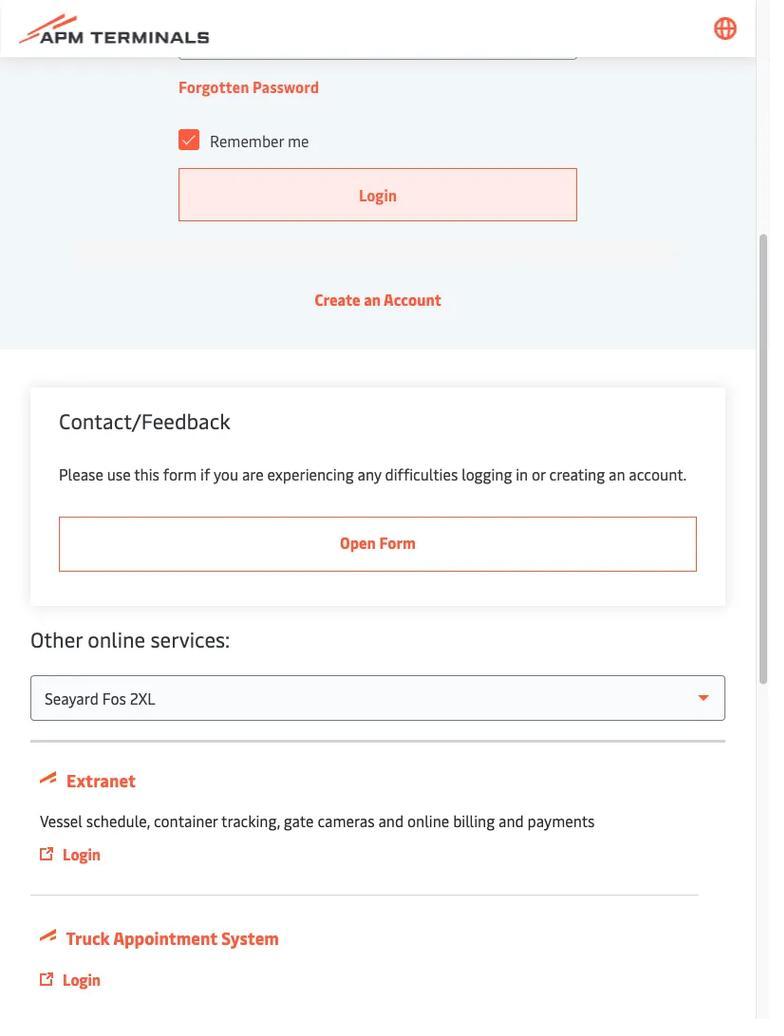 Task type: describe. For each thing, give the bounding box(es) containing it.
login for 2nd login link from the top of the page
[[63, 970, 101, 990]]

truck appointment system
[[63, 926, 279, 950]]

appointment
[[113, 926, 217, 950]]

create an account link
[[315, 290, 441, 310]]

2 login link from the top
[[40, 968, 690, 992]]

1 and from the left
[[378, 811, 404, 831]]

use
[[107, 464, 131, 485]]

tracking,
[[221, 811, 280, 831]]

open form
[[340, 533, 416, 553]]

0 horizontal spatial online
[[88, 625, 145, 653]]

if
[[201, 464, 210, 485]]

form
[[163, 464, 197, 485]]

container
[[154, 811, 218, 831]]

difficulties
[[385, 464, 458, 485]]

you
[[214, 464, 238, 485]]

cameras
[[318, 811, 375, 831]]

extranet
[[63, 769, 136, 792]]

creating
[[549, 464, 605, 485]]

open
[[340, 533, 376, 553]]

contact/feedback
[[59, 407, 230, 435]]

account
[[384, 290, 441, 310]]

are
[[242, 464, 264, 485]]

please use this form if you are experiencing any difficulties logging in or creating an account.
[[59, 464, 687, 485]]

other online services:
[[30, 625, 230, 653]]

services:
[[151, 625, 230, 653]]

other
[[30, 625, 83, 653]]

0 vertical spatial an
[[364, 290, 381, 310]]

any
[[358, 464, 381, 485]]

login for first login link from the top
[[63, 844, 101, 865]]

2 and from the left
[[499, 811, 524, 831]]



Task type: locate. For each thing, give the bounding box(es) containing it.
login down vessel on the left bottom of page
[[63, 844, 101, 865]]

and right billing
[[499, 811, 524, 831]]

0 vertical spatial login link
[[40, 843, 690, 867]]

1 login link from the top
[[40, 843, 690, 867]]

0 vertical spatial online
[[88, 625, 145, 653]]

1 vertical spatial login
[[63, 970, 101, 990]]

experiencing
[[267, 464, 354, 485]]

gate
[[284, 811, 314, 831]]

1 horizontal spatial and
[[499, 811, 524, 831]]

1 login from the top
[[63, 844, 101, 865]]

online left billing
[[407, 811, 449, 831]]

vessel
[[40, 811, 83, 831]]

billing
[[453, 811, 495, 831]]

0 horizontal spatial and
[[378, 811, 404, 831]]

0 horizontal spatial an
[[364, 290, 381, 310]]

please
[[59, 464, 103, 485]]

this
[[134, 464, 159, 485]]

truck
[[66, 926, 110, 950]]

login
[[63, 844, 101, 865], [63, 970, 101, 990]]

open form link
[[59, 517, 697, 572]]

an right creating
[[609, 464, 625, 485]]

1 horizontal spatial online
[[407, 811, 449, 831]]

payments
[[528, 811, 595, 831]]

logging
[[462, 464, 512, 485]]

create an account
[[315, 290, 441, 310]]

account.
[[629, 464, 687, 485]]

form
[[379, 533, 416, 553]]

2 login from the top
[[63, 970, 101, 990]]

1 horizontal spatial an
[[609, 464, 625, 485]]

0 vertical spatial login
[[63, 844, 101, 865]]

an
[[364, 290, 381, 310], [609, 464, 625, 485]]

in
[[516, 464, 528, 485]]

online right other
[[88, 625, 145, 653]]

1 vertical spatial online
[[407, 811, 449, 831]]

1 vertical spatial an
[[609, 464, 625, 485]]

or
[[532, 464, 546, 485]]

and
[[378, 811, 404, 831], [499, 811, 524, 831]]

schedule,
[[86, 811, 150, 831]]

online
[[88, 625, 145, 653], [407, 811, 449, 831]]

vessel schedule, container tracking, gate cameras and online billing and payments
[[40, 811, 595, 831]]

an right "create"
[[364, 290, 381, 310]]

system
[[221, 926, 279, 950]]

login link
[[40, 843, 690, 867], [40, 968, 690, 992]]

and right cameras
[[378, 811, 404, 831]]

create
[[315, 290, 361, 310]]

1 vertical spatial login link
[[40, 968, 690, 992]]

login down truck
[[63, 970, 101, 990]]



Task type: vqa. For each thing, say whether or not it's contained in the screenshot.
left SMS
no



